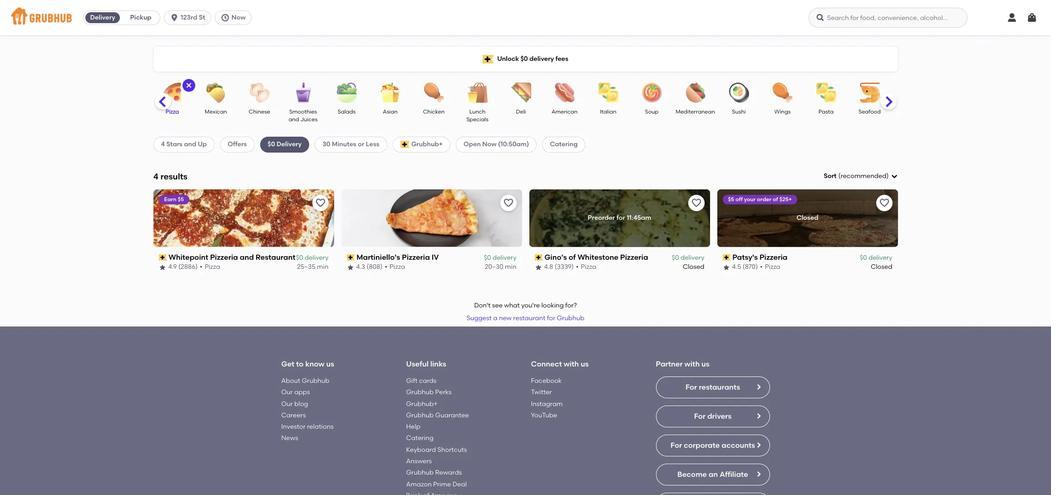 Task type: locate. For each thing, give the bounding box(es) containing it.
$25+
[[780, 196, 792, 202]]

1 horizontal spatial closed
[[797, 214, 819, 222]]

$5 left off
[[728, 196, 735, 202]]

2 • from the left
[[385, 263, 387, 271]]

1 horizontal spatial now
[[483, 140, 497, 148]]

1 subscription pass image from the left
[[159, 254, 167, 261]]

1 horizontal spatial subscription pass image
[[347, 254, 355, 261]]

0 horizontal spatial and
[[184, 140, 196, 148]]

1 horizontal spatial us
[[581, 360, 589, 369]]

min right 20–30
[[505, 263, 517, 271]]

for drivers
[[694, 412, 732, 421]]

for
[[617, 214, 625, 222], [547, 314, 556, 322]]

4 left the results
[[153, 171, 159, 182]]

right image for for corporate accounts
[[755, 441, 762, 449]]

• down 'patsy's pizzeria'
[[760, 263, 763, 271]]

delivery down juices on the left of the page
[[277, 140, 302, 148]]

save this restaurant image for second save this restaurant button from right
[[691, 197, 702, 208]]

grubhub plus flag logo image
[[483, 55, 494, 63], [400, 141, 410, 148]]

4 left stars at the top of page
[[161, 140, 165, 148]]

• pizza for whitepoint
[[200, 263, 220, 271]]

4 results main content
[[0, 35, 1052, 495]]

0 horizontal spatial min
[[317, 263, 329, 271]]

asian
[[383, 109, 398, 115]]

svg image
[[1007, 12, 1018, 23], [1027, 12, 1038, 23], [221, 13, 230, 22], [816, 13, 825, 22], [185, 82, 192, 89], [891, 173, 898, 180]]

subscription pass image left gino's
[[535, 254, 543, 261]]

• for patsy's
[[760, 263, 763, 271]]

1 vertical spatial right image
[[755, 441, 762, 449]]

save this restaurant image
[[315, 197, 326, 208], [691, 197, 702, 208]]

2 horizontal spatial and
[[289, 116, 299, 123]]

subscription pass image for whitepoint pizzeria and restaurant
[[159, 254, 167, 261]]

and down smoothies
[[289, 116, 299, 123]]

• right "(2886)"
[[200, 263, 203, 271]]

1 us from the left
[[326, 360, 334, 369]]

your
[[744, 196, 756, 202]]

for left "drivers"
[[694, 412, 706, 421]]

star icon image left the 4.3
[[347, 264, 354, 271]]

lunch
[[470, 109, 486, 115]]

pizzeria left "iv"
[[402, 253, 430, 262]]

pizza
[[166, 109, 179, 115], [205, 263, 220, 271], [390, 263, 405, 271], [581, 263, 597, 271], [765, 263, 781, 271]]

grubhub inside about grubhub our apps our blog careers investor relations news
[[302, 377, 329, 385]]

partner with us
[[656, 360, 710, 369]]

0 horizontal spatial save this restaurant image
[[503, 197, 514, 208]]

save this restaurant image
[[503, 197, 514, 208], [879, 197, 890, 208]]

3 • pizza from the left
[[576, 263, 597, 271]]

grubhub+ down the chicken
[[411, 140, 443, 148]]

connect
[[531, 360, 562, 369]]

1 pizzeria from the left
[[210, 253, 238, 262]]

see
[[492, 302, 503, 309]]

grubhub+ down grubhub perks "link"
[[406, 400, 438, 408]]

grubhub+ link
[[406, 400, 438, 408]]

closed for gino's of whitestone pizzeria
[[683, 263, 705, 271]]

1 $0 delivery from the left
[[296, 254, 329, 262]]

connect with us
[[531, 360, 589, 369]]

1 horizontal spatial 4
[[161, 140, 165, 148]]

subscription pass image
[[159, 254, 167, 261], [347, 254, 355, 261], [535, 254, 543, 261]]

0 horizontal spatial grubhub plus flag logo image
[[400, 141, 410, 148]]

0 horizontal spatial delivery
[[90, 14, 115, 21]]

twitter
[[531, 388, 552, 396]]

with for connect
[[564, 360, 579, 369]]

catering
[[550, 140, 578, 148], [406, 434, 434, 442]]

unlock $0 delivery fees
[[497, 55, 569, 63]]

1 vertical spatial for
[[694, 412, 706, 421]]

0 horizontal spatial with
[[564, 360, 579, 369]]

twitter link
[[531, 388, 552, 396]]

$0 for patsy's pizzeria
[[860, 254, 867, 262]]

us right know
[[326, 360, 334, 369]]

0 vertical spatial now
[[232, 14, 246, 21]]

0 horizontal spatial subscription pass image
[[159, 254, 167, 261]]

for for for restaurants
[[686, 383, 697, 391]]

us for connect with us
[[581, 360, 589, 369]]

grubhub down know
[[302, 377, 329, 385]]

star icon image down subscription pass icon
[[723, 264, 730, 271]]

1 horizontal spatial and
[[240, 253, 254, 262]]

corporate
[[684, 441, 720, 450]]

catering up keyboard
[[406, 434, 434, 442]]

2 vertical spatial right image
[[755, 471, 762, 478]]

you're
[[522, 302, 540, 309]]

italian
[[600, 109, 617, 115]]

for?
[[566, 302, 577, 309]]

specials
[[467, 116, 489, 123]]

2 • pizza from the left
[[385, 263, 405, 271]]

0 vertical spatial our
[[281, 388, 293, 396]]

a
[[493, 314, 498, 322]]

0 vertical spatial 4
[[161, 140, 165, 148]]

• pizza right "(2886)"
[[200, 263, 220, 271]]

20–30 min
[[485, 263, 517, 271]]

• pizza for patsy's
[[760, 263, 781, 271]]

now right st
[[232, 14, 246, 21]]

2 $5 from the left
[[728, 196, 735, 202]]

3 $0 delivery from the left
[[672, 254, 705, 262]]

4 pizzeria from the left
[[760, 253, 788, 262]]

(808)
[[367, 263, 383, 271]]

2 save this restaurant image from the left
[[691, 197, 702, 208]]

1 vertical spatial delivery
[[277, 140, 302, 148]]

none field containing sort
[[824, 172, 898, 181]]

4 • from the left
[[760, 263, 763, 271]]

2 min from the left
[[505, 263, 517, 271]]

(3339)
[[555, 263, 574, 271]]

us up for restaurants
[[702, 360, 710, 369]]

now right open
[[483, 140, 497, 148]]

0 vertical spatial delivery
[[90, 14, 115, 21]]

for left 'corporate'
[[671, 441, 682, 450]]

• for whitepoint
[[200, 263, 203, 271]]

delivery inside button
[[90, 14, 115, 21]]

• for martiniello's
[[385, 263, 387, 271]]

apps
[[295, 388, 310, 396]]

(870)
[[743, 263, 758, 271]]

and for 4 stars and up
[[184, 140, 196, 148]]

0 horizontal spatial catering
[[406, 434, 434, 442]]

off
[[736, 196, 743, 202]]

pickup button
[[122, 10, 160, 25]]

1 horizontal spatial save this restaurant image
[[691, 197, 702, 208]]

useful
[[406, 360, 429, 369]]

mexican image
[[200, 83, 232, 103]]

Search for food, convenience, alcohol... search field
[[809, 8, 968, 28]]

become an affiliate
[[678, 470, 749, 479]]

blog
[[295, 400, 308, 408]]

1 • pizza from the left
[[200, 263, 220, 271]]

subscription pass image
[[723, 254, 731, 261]]

0 vertical spatial for
[[617, 214, 625, 222]]

facebook twitter instagram youtube
[[531, 377, 563, 419]]

4.3
[[356, 263, 365, 271]]

3 star icon image from the left
[[535, 264, 542, 271]]

$0 for gino's of whitestone pizzeria
[[672, 254, 679, 262]]

• pizza for martiniello's
[[385, 263, 405, 271]]

pizza for gino's of whitestone pizzeria
[[581, 263, 597, 271]]

our
[[281, 388, 293, 396], [281, 400, 293, 408]]

wings image
[[767, 83, 799, 103]]

smoothies
[[289, 109, 317, 115]]

smoothies and juices image
[[287, 83, 319, 103]]

for
[[686, 383, 697, 391], [694, 412, 706, 421], [671, 441, 682, 450]]

1 horizontal spatial grubhub plus flag logo image
[[483, 55, 494, 63]]

2 us from the left
[[581, 360, 589, 369]]

2 save this restaurant image from the left
[[879, 197, 890, 208]]

2 star icon image from the left
[[347, 264, 354, 271]]

1 horizontal spatial save this restaurant image
[[879, 197, 890, 208]]

delivery left pickup
[[90, 14, 115, 21]]

pizza down martiniello's pizzeria iv
[[390, 263, 405, 271]]

subscription pass image left martiniello's
[[347, 254, 355, 261]]

star icon image for whitepoint pizzeria and restaurant
[[159, 264, 166, 271]]

of up (3339)
[[569, 253, 576, 262]]

for down looking
[[547, 314, 556, 322]]

subscription pass image left whitepoint
[[159, 254, 167, 261]]

right image for become an affiliate
[[755, 471, 762, 478]]

$0 delivery for and
[[296, 254, 329, 262]]

0 horizontal spatial save this restaurant image
[[315, 197, 326, 208]]

chicken
[[423, 109, 445, 115]]

0 horizontal spatial now
[[232, 14, 246, 21]]

min right 25–35
[[317, 263, 329, 271]]

with right "connect"
[[564, 360, 579, 369]]

an
[[709, 470, 718, 479]]

1 horizontal spatial min
[[505, 263, 517, 271]]

2 subscription pass image from the left
[[347, 254, 355, 261]]

of left '$25+'
[[773, 196, 778, 202]]

grubhub down for?
[[557, 314, 585, 322]]

4.3 (808)
[[356, 263, 383, 271]]

for for for corporate accounts
[[671, 441, 682, 450]]

closed for patsy's pizzeria
[[871, 263, 893, 271]]

3 subscription pass image from the left
[[535, 254, 543, 261]]

catering down american at the right of page
[[550, 140, 578, 148]]

our blog link
[[281, 400, 308, 408]]

0 horizontal spatial us
[[326, 360, 334, 369]]

right image inside the for drivers link
[[755, 412, 762, 420]]

• pizza down 'gino's of whitestone pizzeria'
[[576, 263, 597, 271]]

4.9
[[168, 263, 177, 271]]

0 horizontal spatial closed
[[683, 263, 705, 271]]

0 horizontal spatial of
[[569, 253, 576, 262]]

help
[[406, 423, 421, 431]]

2 horizontal spatial subscription pass image
[[535, 254, 543, 261]]

grubhub plus flag logo image right less at left
[[400, 141, 410, 148]]

• pizza for gino's
[[576, 263, 597, 271]]

news link
[[281, 434, 298, 442]]

right image
[[755, 412, 762, 420], [755, 441, 762, 449], [755, 471, 762, 478]]

get
[[281, 360, 295, 369]]

4 for 4 results
[[153, 171, 159, 182]]

asian image
[[375, 83, 406, 103]]

star icon image for gino's of whitestone pizzeria
[[535, 264, 542, 271]]

subscription pass image for gino's of whitestone pizzeria
[[535, 254, 543, 261]]

our down about at the bottom
[[281, 388, 293, 396]]

• pizza down 'patsy's pizzeria'
[[760, 263, 781, 271]]

answers link
[[406, 457, 432, 465]]

2 horizontal spatial us
[[702, 360, 710, 369]]

1 horizontal spatial with
[[685, 360, 700, 369]]

seafood
[[859, 109, 881, 115]]

answers
[[406, 457, 432, 465]]

pizza down whitepoint pizzeria and restaurant
[[205, 263, 220, 271]]

star icon image for patsy's pizzeria
[[723, 264, 730, 271]]

star icon image
[[159, 264, 166, 271], [347, 264, 354, 271], [535, 264, 542, 271], [723, 264, 730, 271]]

grubhub plus flag logo image left unlock
[[483, 55, 494, 63]]

2 horizontal spatial closed
[[871, 263, 893, 271]]

1 horizontal spatial catering
[[550, 140, 578, 148]]

less
[[366, 140, 380, 148]]

1 • from the left
[[200, 263, 203, 271]]

our up careers link
[[281, 400, 293, 408]]

1 vertical spatial our
[[281, 400, 293, 408]]

3 • from the left
[[576, 263, 579, 271]]

3 us from the left
[[702, 360, 710, 369]]

whitestone
[[578, 253, 619, 262]]

pizza down 'patsy's pizzeria'
[[765, 263, 781, 271]]

star icon image left 4.9
[[159, 264, 166, 271]]

pizzeria right patsy's
[[760, 253, 788, 262]]

pizzeria right whitestone
[[621, 253, 648, 262]]

1 with from the left
[[564, 360, 579, 369]]

25–35 min
[[297, 263, 329, 271]]

1 vertical spatial now
[[483, 140, 497, 148]]

whitepoint pizzeria and restaurant logo image
[[153, 189, 334, 247]]

2 with from the left
[[685, 360, 700, 369]]

• pizza down martiniello's pizzeria iv
[[385, 263, 405, 271]]

right image inside "for corporate accounts" link
[[755, 441, 762, 449]]

soup
[[645, 109, 659, 115]]

star icon image for martiniello's pizzeria iv
[[347, 264, 354, 271]]

guarantee
[[435, 411, 469, 419]]

min for martiniello's pizzeria iv
[[505, 263, 517, 271]]

1 star icon image from the left
[[159, 264, 166, 271]]

mediterranean
[[676, 109, 715, 115]]

1 horizontal spatial delivery
[[277, 140, 302, 148]]

martiniello's pizzeria iv
[[357, 253, 439, 262]]

delivery for patsy's pizzeria
[[869, 254, 893, 262]]

2 right image from the top
[[755, 441, 762, 449]]

$0 delivery for whitestone
[[672, 254, 705, 262]]

pizza for whitepoint pizzeria and restaurant
[[205, 263, 220, 271]]

us
[[326, 360, 334, 369], [581, 360, 589, 369], [702, 360, 710, 369]]

1 vertical spatial for
[[547, 314, 556, 322]]

$5 right earn
[[178, 196, 184, 202]]

drivers
[[708, 412, 732, 421]]

partner
[[656, 360, 683, 369]]

about grubhub link
[[281, 377, 329, 385]]

with for partner
[[685, 360, 700, 369]]

1 vertical spatial and
[[184, 140, 196, 148]]

right image inside become an affiliate link
[[755, 471, 762, 478]]

1 min from the left
[[317, 263, 329, 271]]

3 right image from the top
[[755, 471, 762, 478]]

0 vertical spatial right image
[[755, 412, 762, 420]]

know
[[305, 360, 325, 369]]

None field
[[824, 172, 898, 181]]

for down partner with us
[[686, 383, 697, 391]]

4 star icon image from the left
[[723, 264, 730, 271]]

wings
[[775, 109, 791, 115]]

$0 for whitepoint pizzeria and restaurant
[[296, 254, 303, 262]]

none field inside 4 results 'main content'
[[824, 172, 898, 181]]

0 vertical spatial for
[[686, 383, 697, 391]]

• right (808)
[[385, 263, 387, 271]]

1 vertical spatial grubhub+
[[406, 400, 438, 408]]

catering link
[[406, 434, 434, 442]]

1 vertical spatial 4
[[153, 171, 159, 182]]

4 • pizza from the left
[[760, 263, 781, 271]]

0 vertical spatial and
[[289, 116, 299, 123]]

cards
[[419, 377, 437, 385]]

grubhub+ inside gift cards grubhub perks grubhub+ grubhub guarantee help catering keyboard shortcuts answers grubhub rewards amazon prime deal
[[406, 400, 438, 408]]

pizzeria for martiniello's
[[402, 253, 430, 262]]

martiniello's
[[357, 253, 400, 262]]

and left restaurant
[[240, 253, 254, 262]]

2 vertical spatial for
[[671, 441, 682, 450]]

perks
[[435, 388, 452, 396]]

accounts
[[722, 441, 755, 450]]

american image
[[549, 83, 581, 103]]

for left 11:45am on the top of the page
[[617, 214, 625, 222]]

2 our from the top
[[281, 400, 293, 408]]

shortcuts
[[438, 446, 467, 454]]

2 $0 delivery from the left
[[484, 254, 517, 262]]

our apps link
[[281, 388, 310, 396]]

1 horizontal spatial $5
[[728, 196, 735, 202]]

us right "connect"
[[581, 360, 589, 369]]

1 save this restaurant image from the left
[[315, 197, 326, 208]]

restaurant
[[256, 253, 296, 262]]

pizza for martiniello's pizzeria iv
[[390, 263, 405, 271]]

mediterranean image
[[680, 83, 712, 103]]

2 vertical spatial and
[[240, 253, 254, 262]]

suggest
[[467, 314, 492, 322]]

1 vertical spatial catering
[[406, 434, 434, 442]]

• pizza
[[200, 263, 220, 271], [385, 263, 405, 271], [576, 263, 597, 271], [760, 263, 781, 271]]

1 vertical spatial grubhub plus flag logo image
[[400, 141, 410, 148]]

italian image
[[593, 83, 624, 103]]

earn $5
[[164, 196, 184, 202]]

0 horizontal spatial for
[[547, 314, 556, 322]]

0 horizontal spatial 4
[[153, 171, 159, 182]]

with right "partner"
[[685, 360, 700, 369]]

star icon image left 4.8
[[535, 264, 542, 271]]

1 save this restaurant image from the left
[[503, 197, 514, 208]]

investor relations link
[[281, 423, 334, 431]]

1 right image from the top
[[755, 412, 762, 420]]

and
[[289, 116, 299, 123], [184, 140, 196, 148], [240, 253, 254, 262]]

4 results
[[153, 171, 188, 182]]

and left up
[[184, 140, 196, 148]]

2 pizzeria from the left
[[402, 253, 430, 262]]

0 vertical spatial of
[[773, 196, 778, 202]]

grubhub+
[[411, 140, 443, 148], [406, 400, 438, 408]]

• right (3339)
[[576, 263, 579, 271]]

careers link
[[281, 411, 306, 419]]

pizzeria right whitepoint
[[210, 253, 238, 262]]

us for partner with us
[[702, 360, 710, 369]]

pizza down 'gino's of whitestone pizzeria'
[[581, 263, 597, 271]]

0 vertical spatial grubhub plus flag logo image
[[483, 55, 494, 63]]

0 horizontal spatial $5
[[178, 196, 184, 202]]

facebook link
[[531, 377, 562, 385]]



Task type: vqa. For each thing, say whether or not it's contained in the screenshot.
"us"
yes



Task type: describe. For each thing, give the bounding box(es) containing it.
delivery for gino's of whitestone pizzeria
[[681, 254, 705, 262]]

open now (10:50am)
[[464, 140, 529, 148]]

open
[[464, 140, 481, 148]]

)
[[887, 172, 889, 180]]

svg image
[[170, 13, 179, 22]]

$0 delivery
[[268, 140, 302, 148]]

get to know us
[[281, 360, 334, 369]]

delivery inside 4 results 'main content'
[[277, 140, 302, 148]]

prime
[[433, 480, 451, 488]]

instagram link
[[531, 400, 563, 408]]

for restaurants
[[686, 383, 740, 391]]

grubhub down "answers" link
[[406, 469, 434, 477]]

recommended
[[841, 172, 887, 180]]

salads
[[338, 109, 356, 115]]

svg image inside now 'button'
[[221, 13, 230, 22]]

grubhub perks link
[[406, 388, 452, 396]]

1 horizontal spatial for
[[617, 214, 625, 222]]

lunch specials image
[[462, 83, 494, 103]]

unlock
[[497, 55, 519, 63]]

4 $0 delivery from the left
[[860, 254, 893, 262]]

deal
[[453, 480, 467, 488]]

for restaurants link
[[656, 377, 770, 398]]

suggest a new restaurant for grubhub button
[[463, 310, 589, 327]]

for for for drivers
[[694, 412, 706, 421]]

pasta image
[[811, 83, 842, 103]]

juices
[[301, 116, 318, 123]]

help link
[[406, 423, 421, 431]]

grubhub down gift cards link
[[406, 388, 434, 396]]

catering inside gift cards grubhub perks grubhub+ grubhub guarantee help catering keyboard shortcuts answers grubhub rewards amazon prime deal
[[406, 434, 434, 442]]

or
[[358, 140, 365, 148]]

pizzeria for patsy's
[[760, 253, 788, 262]]

grubhub guarantee link
[[406, 411, 469, 419]]

american
[[552, 109, 578, 115]]

right image for for drivers
[[755, 412, 762, 420]]

123rd st button
[[164, 10, 215, 25]]

for inside button
[[547, 314, 556, 322]]

martiniello's pizzeria iv logo image
[[341, 189, 522, 247]]

grubhub down grubhub+ link
[[406, 411, 434, 419]]

keyboard
[[406, 446, 436, 454]]

grubhub plus flag logo image for unlock $0 delivery fees
[[483, 55, 494, 63]]

sushi image
[[723, 83, 755, 103]]

whitepoint
[[169, 253, 208, 262]]

don't
[[474, 302, 491, 309]]

1 horizontal spatial of
[[773, 196, 778, 202]]

become
[[678, 470, 707, 479]]

1 save this restaurant button from the left
[[312, 195, 329, 211]]

min for whitepoint pizzeria and restaurant
[[317, 263, 329, 271]]

links
[[431, 360, 446, 369]]

3 save this restaurant button from the left
[[688, 195, 705, 211]]

svg image inside field
[[891, 173, 898, 180]]

pizza for patsy's pizzeria
[[765, 263, 781, 271]]

patsy's pizzeria
[[733, 253, 788, 262]]

pizzeria for whitepoint
[[210, 253, 238, 262]]

soup image
[[636, 83, 668, 103]]

$5 off your order of $25+
[[728, 196, 792, 202]]

pizza down pizza image
[[166, 109, 179, 115]]

stars
[[166, 140, 183, 148]]

0 vertical spatial grubhub+
[[411, 140, 443, 148]]

investor
[[281, 423, 306, 431]]

about
[[281, 377, 300, 385]]

$0 delivery for iv
[[484, 254, 517, 262]]

pickup
[[130, 14, 152, 21]]

become an affiliate link
[[656, 464, 770, 486]]

and for whitepoint pizzeria and restaurant
[[240, 253, 254, 262]]

(2886)
[[178, 263, 198, 271]]

pasta
[[819, 109, 834, 115]]

• for gino's
[[576, 263, 579, 271]]

gino's
[[545, 253, 567, 262]]

1 vertical spatial of
[[569, 253, 576, 262]]

$0 for martiniello's pizzeria iv
[[484, 254, 491, 262]]

1 $5 from the left
[[178, 196, 184, 202]]

grubhub plus flag logo image for grubhub+
[[400, 141, 410, 148]]

sort ( recommended )
[[824, 172, 889, 180]]

deli image
[[505, 83, 537, 103]]

order
[[757, 196, 772, 202]]

0 vertical spatial catering
[[550, 140, 578, 148]]

keyboard shortcuts link
[[406, 446, 467, 454]]

st
[[199, 14, 205, 21]]

iv
[[432, 253, 439, 262]]

4 for 4 stars and up
[[161, 140, 165, 148]]

seafood image
[[854, 83, 886, 103]]

gift cards grubhub perks grubhub+ grubhub guarantee help catering keyboard shortcuts answers grubhub rewards amazon prime deal
[[406, 377, 469, 488]]

delivery for martiniello's pizzeria iv
[[493, 254, 517, 262]]

chinese image
[[244, 83, 276, 103]]

restaurants
[[699, 383, 740, 391]]

25–35
[[297, 263, 316, 271]]

minutes
[[332, 140, 357, 148]]

chicken image
[[418, 83, 450, 103]]

save this restaurant image for second save this restaurant button from left
[[503, 197, 514, 208]]

4.9 (2886)
[[168, 263, 198, 271]]

delivery for whitepoint pizzeria and restaurant
[[305, 254, 329, 262]]

delivery button
[[84, 10, 122, 25]]

chinese
[[249, 109, 270, 115]]

don't see what you're looking for?
[[474, 302, 577, 309]]

30
[[323, 140, 331, 148]]

pizza image
[[156, 83, 188, 103]]

now inside 'button'
[[232, 14, 246, 21]]

for corporate accounts
[[671, 441, 755, 450]]

3 pizzeria from the left
[[621, 253, 648, 262]]

youtube link
[[531, 411, 557, 419]]

what
[[504, 302, 520, 309]]

amazon
[[406, 480, 432, 488]]

save this restaurant image for 1st save this restaurant button from the left
[[315, 197, 326, 208]]

relations
[[307, 423, 334, 431]]

right image
[[755, 383, 762, 391]]

now inside 4 results 'main content'
[[483, 140, 497, 148]]

4 save this restaurant button from the left
[[876, 195, 893, 211]]

main navigation navigation
[[0, 0, 1052, 35]]

up
[[198, 140, 207, 148]]

sort
[[824, 172, 837, 180]]

careers
[[281, 411, 306, 419]]

looking
[[542, 302, 564, 309]]

gift
[[406, 377, 418, 385]]

rewards
[[435, 469, 462, 477]]

about grubhub our apps our blog careers investor relations news
[[281, 377, 334, 442]]

now button
[[215, 10, 255, 25]]

2 save this restaurant button from the left
[[500, 195, 517, 211]]

save this restaurant image for fourth save this restaurant button from the left
[[879, 197, 890, 208]]

1 our from the top
[[281, 388, 293, 396]]

preorder
[[588, 214, 615, 222]]

and inside smoothies and juices
[[289, 116, 299, 123]]

to
[[296, 360, 304, 369]]

grubhub inside button
[[557, 314, 585, 322]]

offers
[[228, 140, 247, 148]]

affiliate
[[720, 470, 749, 479]]

123rd
[[181, 14, 197, 21]]

salads image
[[331, 83, 363, 103]]

123rd st
[[181, 14, 205, 21]]

amazon prime deal link
[[406, 480, 467, 488]]

subscription pass image for martiniello's pizzeria iv
[[347, 254, 355, 261]]

new
[[499, 314, 512, 322]]



